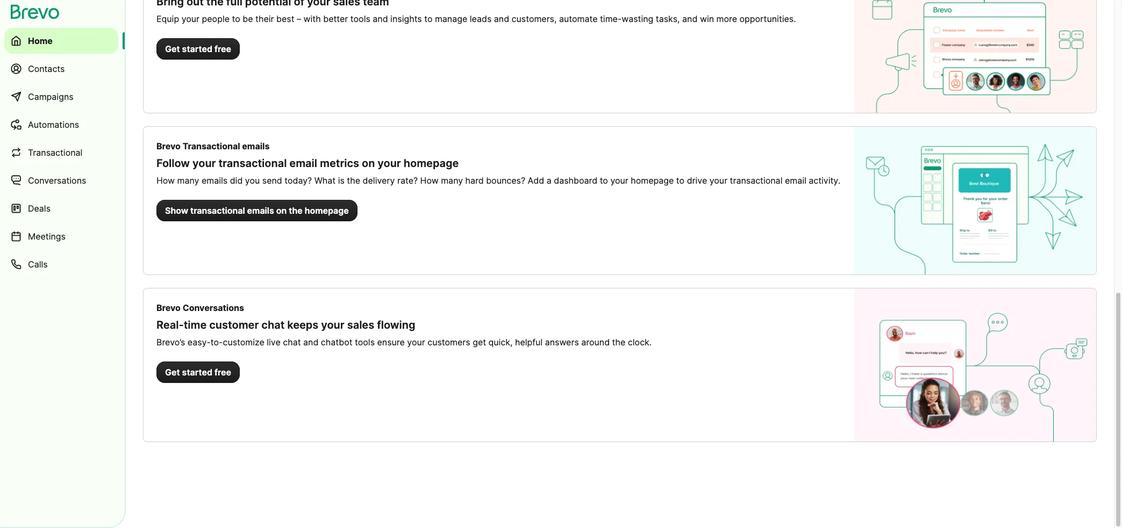 Task type: describe. For each thing, give the bounding box(es) containing it.
the inside brevo conversations real-time customer chat keeps your sales flowing brevo's easy-to-customize live chat and chatbot tools ensure your customers get quick, helpful answers around the clock.
[[613, 337, 626, 348]]

you
[[245, 175, 260, 186]]

hard
[[466, 175, 484, 186]]

2 free from the top
[[215, 367, 231, 378]]

ensure
[[377, 337, 405, 348]]

with
[[304, 13, 321, 24]]

drive
[[687, 175, 708, 186]]

0 horizontal spatial transactional
[[28, 147, 83, 158]]

metrics
[[320, 157, 359, 170]]

2 get started free from the top
[[165, 367, 231, 378]]

real-
[[157, 319, 184, 332]]

calls link
[[4, 252, 118, 278]]

0 horizontal spatial conversations
[[28, 175, 86, 186]]

brevo transactional emails follow your transactional email metrics on your homepage how many emails did you send today? what is the delivery rate? how many hard bounces? add a dashboard to your homepage to drive your transactional email activity.
[[157, 141, 841, 186]]

the inside button
[[289, 206, 303, 216]]

brevo for follow your transactional email metrics on your homepage
[[157, 141, 181, 152]]

deals
[[28, 203, 51, 214]]

chatbot
[[321, 337, 353, 348]]

2 get from the top
[[165, 367, 180, 378]]

better
[[323, 13, 348, 24]]

1 vertical spatial transactional
[[730, 175, 783, 186]]

0 vertical spatial transactional
[[219, 157, 287, 170]]

1 free from the top
[[215, 44, 231, 54]]

more
[[717, 13, 738, 24]]

to right insights
[[425, 13, 433, 24]]

brevo's
[[157, 337, 185, 348]]

what
[[315, 175, 336, 186]]

be
[[243, 13, 253, 24]]

1 horizontal spatial homepage
[[404, 157, 459, 170]]

your right dashboard
[[611, 175, 629, 186]]

to left the be at the top of the page
[[232, 13, 240, 24]]

meetings link
[[4, 224, 118, 250]]

wasting
[[622, 13, 654, 24]]

conversations inside brevo conversations real-time customer chat keeps your sales flowing brevo's easy-to-customize live chat and chatbot tools ensure your customers get quick, helpful answers around the clock.
[[183, 303, 244, 314]]

1 get started free from the top
[[165, 44, 231, 54]]

contacts link
[[4, 56, 118, 82]]

today?
[[285, 175, 312, 186]]

get
[[473, 337, 486, 348]]

1 get started free button from the top
[[157, 38, 240, 60]]

and right leads
[[494, 13, 510, 24]]

to right dashboard
[[600, 175, 608, 186]]

answers
[[545, 337, 579, 348]]

on inside show transactional emails on the homepage button
[[276, 206, 287, 216]]

show transactional emails on the homepage
[[165, 206, 349, 216]]

quick,
[[489, 337, 513, 348]]

time-
[[600, 13, 622, 24]]

emails for your
[[242, 141, 270, 152]]

transactional inside brevo transactional emails follow your transactional email metrics on your homepage how many emails did you send today? what is the delivery rate? how many hard bounces? add a dashboard to your homepage to drive your transactional email activity.
[[183, 141, 240, 152]]

a
[[547, 175, 552, 186]]

your right 'drive'
[[710, 175, 728, 186]]

leads
[[470, 13, 492, 24]]

home link
[[4, 28, 118, 54]]

manage
[[435, 13, 468, 24]]

send
[[262, 175, 282, 186]]

time
[[184, 319, 207, 332]]

campaigns link
[[4, 84, 118, 110]]

did
[[230, 175, 243, 186]]

1 horizontal spatial email
[[786, 175, 807, 186]]

your right ensure
[[407, 337, 425, 348]]

your up the 'chatbot'
[[321, 319, 345, 332]]

live
[[267, 337, 281, 348]]

customers,
[[512, 13, 557, 24]]

sales
[[347, 319, 375, 332]]

add
[[528, 175, 545, 186]]

delivery
[[363, 175, 395, 186]]

tools inside brevo conversations real-time customer chat keeps your sales flowing brevo's easy-to-customize live chat and chatbot tools ensure your customers get quick, helpful answers around the clock.
[[355, 337, 375, 348]]

customize
[[223, 337, 265, 348]]

and inside brevo conversations real-time customer chat keeps your sales flowing brevo's easy-to-customize live chat and chatbot tools ensure your customers get quick, helpful answers around the clock.
[[303, 337, 319, 348]]

around
[[582, 337, 610, 348]]

show
[[165, 206, 188, 216]]

to-
[[211, 337, 223, 348]]

brevo conversations real-time customer chat keeps your sales flowing brevo's easy-to-customize live chat and chatbot tools ensure your customers get quick, helpful answers around the clock.
[[157, 303, 652, 348]]

automations link
[[4, 112, 118, 138]]

automations
[[28, 119, 79, 130]]



Task type: locate. For each thing, give the bounding box(es) containing it.
emails inside button
[[247, 206, 274, 216]]

1 vertical spatial get started free
[[165, 367, 231, 378]]

chat
[[262, 319, 285, 332], [283, 337, 301, 348]]

0 vertical spatial started
[[182, 44, 213, 54]]

1 vertical spatial the
[[289, 206, 303, 216]]

transactional
[[183, 141, 240, 152], [28, 147, 83, 158]]

brevo up follow
[[157, 141, 181, 152]]

show transactional emails on the homepage button
[[157, 200, 358, 222]]

homepage left 'drive'
[[631, 175, 674, 186]]

1 horizontal spatial on
[[362, 157, 375, 170]]

bounces?
[[486, 175, 526, 186]]

get started free down easy-
[[165, 367, 231, 378]]

get started free
[[165, 44, 231, 54], [165, 367, 231, 378]]

tools right better
[[351, 13, 371, 24]]

homepage down what at left
[[305, 206, 349, 216]]

email
[[290, 157, 317, 170], [786, 175, 807, 186]]

0 vertical spatial email
[[290, 157, 317, 170]]

conversations up 'time'
[[183, 303, 244, 314]]

1 vertical spatial brevo
[[157, 303, 181, 314]]

emails down you
[[247, 206, 274, 216]]

deals link
[[4, 196, 118, 222]]

1 vertical spatial homepage
[[631, 175, 674, 186]]

keeps
[[287, 319, 319, 332]]

0 vertical spatial the
[[347, 175, 361, 186]]

how
[[157, 175, 175, 186], [421, 175, 439, 186]]

0 vertical spatial free
[[215, 44, 231, 54]]

0 horizontal spatial how
[[157, 175, 175, 186]]

0 vertical spatial brevo
[[157, 141, 181, 152]]

transactional down automations at the left
[[28, 147, 83, 158]]

dashboard
[[554, 175, 598, 186]]

1 how from the left
[[157, 175, 175, 186]]

home
[[28, 36, 53, 46]]

1 vertical spatial tools
[[355, 337, 375, 348]]

many left "hard"
[[441, 175, 463, 186]]

transactional inside button
[[190, 206, 245, 216]]

brevo inside brevo transactional emails follow your transactional email metrics on your homepage how many emails did you send today? what is the delivery rate? how many hard bounces? add a dashboard to your homepage to drive your transactional email activity.
[[157, 141, 181, 152]]

free down the to-
[[215, 367, 231, 378]]

2 brevo from the top
[[157, 303, 181, 314]]

insights
[[391, 13, 422, 24]]

–
[[297, 13, 301, 24]]

conversations link
[[4, 168, 118, 194]]

2 how from the left
[[421, 175, 439, 186]]

1 get from the top
[[165, 44, 180, 54]]

1 started from the top
[[182, 44, 213, 54]]

equip
[[157, 13, 179, 24]]

1 horizontal spatial conversations
[[183, 303, 244, 314]]

conversations up deals link
[[28, 175, 86, 186]]

1 vertical spatial chat
[[283, 337, 301, 348]]

started down people
[[182, 44, 213, 54]]

1 brevo from the top
[[157, 141, 181, 152]]

on down send
[[276, 206, 287, 216]]

tasks,
[[656, 13, 680, 24]]

emails up you
[[242, 141, 270, 152]]

brevo inside brevo conversations real-time customer chat keeps your sales flowing brevo's easy-to-customize live chat and chatbot tools ensure your customers get quick, helpful answers around the clock.
[[157, 303, 181, 314]]

the left clock.
[[613, 337, 626, 348]]

helpful
[[515, 337, 543, 348]]

0 vertical spatial homepage
[[404, 157, 459, 170]]

chat up live
[[262, 319, 285, 332]]

the right is
[[347, 175, 361, 186]]

get down "brevo's"
[[165, 367, 180, 378]]

people
[[202, 13, 230, 24]]

get started free down people
[[165, 44, 231, 54]]

homepage inside button
[[305, 206, 349, 216]]

0 horizontal spatial on
[[276, 206, 287, 216]]

on
[[362, 157, 375, 170], [276, 206, 287, 216]]

get started free button down easy-
[[157, 362, 240, 384]]

chat right live
[[283, 337, 301, 348]]

and
[[373, 13, 388, 24], [494, 13, 510, 24], [683, 13, 698, 24], [303, 337, 319, 348]]

0 horizontal spatial homepage
[[305, 206, 349, 216]]

activity.
[[809, 175, 841, 186]]

1 vertical spatial email
[[786, 175, 807, 186]]

1 vertical spatial on
[[276, 206, 287, 216]]

clock.
[[628, 337, 652, 348]]

how right rate?
[[421, 175, 439, 186]]

email up today?
[[290, 157, 317, 170]]

0 vertical spatial tools
[[351, 13, 371, 24]]

brevo up real-
[[157, 303, 181, 314]]

rate?
[[398, 175, 418, 186]]

get down equip
[[165, 44, 180, 54]]

to
[[232, 13, 240, 24], [425, 13, 433, 24], [600, 175, 608, 186], [677, 175, 685, 186]]

your up delivery
[[378, 157, 401, 170]]

1 many from the left
[[177, 175, 199, 186]]

your
[[182, 13, 200, 24], [193, 157, 216, 170], [378, 157, 401, 170], [611, 175, 629, 186], [710, 175, 728, 186], [321, 319, 345, 332], [407, 337, 425, 348]]

0 horizontal spatial the
[[289, 206, 303, 216]]

and left win
[[683, 13, 698, 24]]

their
[[256, 13, 274, 24]]

get started free button down people
[[157, 38, 240, 60]]

your right equip
[[182, 13, 200, 24]]

2 get started free button from the top
[[157, 362, 240, 384]]

meetings
[[28, 231, 66, 242]]

homepage
[[404, 157, 459, 170], [631, 175, 674, 186], [305, 206, 349, 216]]

equip your people to be their best – with better tools and insights to manage leads and customers, automate time-wasting tasks, and win more opportunities.
[[157, 13, 797, 24]]

win
[[700, 13, 715, 24]]

email left activity.
[[786, 175, 807, 186]]

0 vertical spatial get started free
[[165, 44, 231, 54]]

0 vertical spatial emails
[[242, 141, 270, 152]]

1 vertical spatial emails
[[202, 175, 228, 186]]

free down people
[[215, 44, 231, 54]]

easy-
[[188, 337, 211, 348]]

0 horizontal spatial many
[[177, 175, 199, 186]]

follow
[[157, 157, 190, 170]]

free
[[215, 44, 231, 54], [215, 367, 231, 378]]

customer
[[209, 319, 259, 332]]

0 vertical spatial chat
[[262, 319, 285, 332]]

homepage up rate?
[[404, 157, 459, 170]]

2 vertical spatial transactional
[[190, 206, 245, 216]]

customers
[[428, 337, 471, 348]]

2 vertical spatial emails
[[247, 206, 274, 216]]

transactional link
[[4, 140, 118, 166]]

started down easy-
[[182, 367, 213, 378]]

1 vertical spatial conversations
[[183, 303, 244, 314]]

the down today?
[[289, 206, 303, 216]]

opportunities.
[[740, 13, 797, 24]]

1 horizontal spatial how
[[421, 175, 439, 186]]

2 horizontal spatial the
[[613, 337, 626, 348]]

flowing
[[377, 319, 416, 332]]

2 horizontal spatial homepage
[[631, 175, 674, 186]]

tools down sales
[[355, 337, 375, 348]]

2 vertical spatial homepage
[[305, 206, 349, 216]]

and down "keeps"
[[303, 337, 319, 348]]

how down follow
[[157, 175, 175, 186]]

contacts
[[28, 63, 65, 74]]

many
[[177, 175, 199, 186], [441, 175, 463, 186]]

the inside brevo transactional emails follow your transactional email metrics on your homepage how many emails did you send today? what is the delivery rate? how many hard bounces? add a dashboard to your homepage to drive your transactional email activity.
[[347, 175, 361, 186]]

2 started from the top
[[182, 367, 213, 378]]

1 horizontal spatial transactional
[[183, 141, 240, 152]]

1 vertical spatial get started free button
[[157, 362, 240, 384]]

on inside brevo transactional emails follow your transactional email metrics on your homepage how many emails did you send today? what is the delivery rate? how many hard bounces? add a dashboard to your homepage to drive your transactional email activity.
[[362, 157, 375, 170]]

1 horizontal spatial the
[[347, 175, 361, 186]]

emails for the
[[247, 206, 274, 216]]

2 many from the left
[[441, 175, 463, 186]]

calls
[[28, 259, 48, 270]]

brevo for real-time customer chat keeps your sales flowing
[[157, 303, 181, 314]]

2 vertical spatial the
[[613, 337, 626, 348]]

0 vertical spatial get started free button
[[157, 38, 240, 60]]

on up delivery
[[362, 157, 375, 170]]

brevo
[[157, 141, 181, 152], [157, 303, 181, 314]]

transactional
[[219, 157, 287, 170], [730, 175, 783, 186], [190, 206, 245, 216]]

tools
[[351, 13, 371, 24], [355, 337, 375, 348]]

0 vertical spatial conversations
[[28, 175, 86, 186]]

the
[[347, 175, 361, 186], [289, 206, 303, 216], [613, 337, 626, 348]]

conversations
[[28, 175, 86, 186], [183, 303, 244, 314]]

campaigns
[[28, 91, 74, 102]]

0 vertical spatial get
[[165, 44, 180, 54]]

0 vertical spatial on
[[362, 157, 375, 170]]

1 vertical spatial started
[[182, 367, 213, 378]]

emails left did
[[202, 175, 228, 186]]

1 vertical spatial free
[[215, 367, 231, 378]]

0 horizontal spatial email
[[290, 157, 317, 170]]

and left insights
[[373, 13, 388, 24]]

your right follow
[[193, 157, 216, 170]]

transactional up follow
[[183, 141, 240, 152]]

get
[[165, 44, 180, 54], [165, 367, 180, 378]]

to left 'drive'
[[677, 175, 685, 186]]

1 vertical spatial get
[[165, 367, 180, 378]]

automate
[[560, 13, 598, 24]]

emails
[[242, 141, 270, 152], [202, 175, 228, 186], [247, 206, 274, 216]]

started
[[182, 44, 213, 54], [182, 367, 213, 378]]

many down follow
[[177, 175, 199, 186]]

best
[[277, 13, 295, 24]]

is
[[338, 175, 345, 186]]

1 horizontal spatial many
[[441, 175, 463, 186]]

get started free button
[[157, 38, 240, 60], [157, 362, 240, 384]]



Task type: vqa. For each thing, say whether or not it's contained in the screenshot.
on
yes



